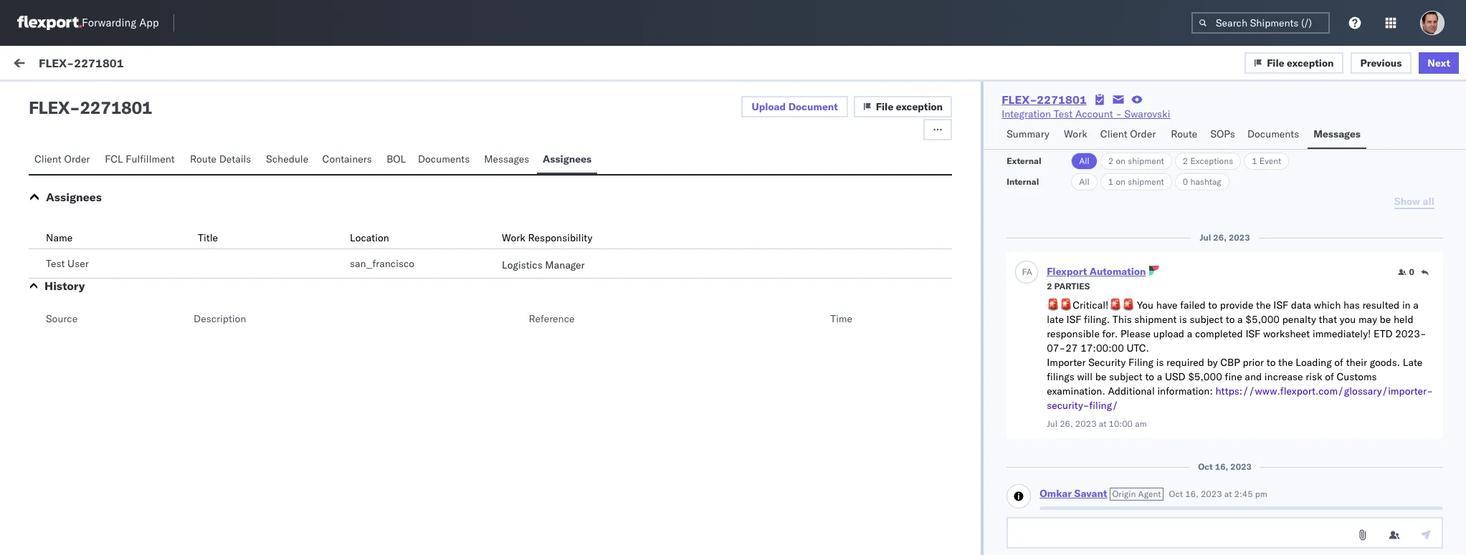 Task type: vqa. For each thing, say whether or not it's contained in the screenshot.
The Test to the top
yes



Task type: locate. For each thing, give the bounding box(es) containing it.
0 horizontal spatial am
[[49, 263, 62, 275]]

0 horizontal spatial 0
[[1183, 176, 1189, 187]]

0 horizontal spatial work
[[140, 59, 164, 72]]

client order for the rightmost client order button
[[1101, 128, 1157, 141]]

client order down swarovski
[[1101, 128, 1157, 141]]

3 omkar savant from the top
[[70, 238, 133, 251]]

jul up 1854269
[[1200, 232, 1212, 243]]

1 vertical spatial subject
[[1110, 371, 1143, 384]]

0 vertical spatial client
[[1101, 128, 1128, 141]]

this
[[1113, 313, 1132, 326]]

2023, left 3:30
[[532, 314, 560, 327]]

0 inside button
[[1410, 267, 1415, 278]]

latent messaging
[[43, 198, 123, 211]]

test down flex-2271801 'link'
[[1054, 108, 1073, 121]]

2 omkar savant from the top
[[70, 173, 133, 186]]

2 vertical spatial pdt
[[605, 314, 623, 327]]

oct
[[495, 185, 511, 198], [495, 249, 511, 262], [495, 314, 511, 327], [1199, 462, 1214, 473], [1170, 489, 1184, 500]]

work inside work button
[[1064, 128, 1088, 141]]

will
[[1078, 371, 1093, 384]]

savant up commendation
[[102, 238, 133, 251]]

shipment up 1 on shipment
[[1128, 156, 1165, 166]]

pm for 4:22
[[587, 185, 602, 198]]

1 vertical spatial am
[[1136, 419, 1147, 430]]

on for 2
[[1116, 156, 1126, 166]]

3 pdt from the top
[[605, 314, 623, 327]]

omkar
[[70, 109, 100, 122], [70, 173, 100, 186], [70, 238, 100, 251], [1040, 488, 1073, 501]]

flex- 458574 down 2 on shipment
[[1134, 185, 1202, 198]]

1 vertical spatial isf
[[1067, 313, 1082, 326]]

pm for 3:30
[[587, 314, 602, 327]]

0 vertical spatial 1
[[1253, 156, 1258, 166]]

history
[[44, 279, 85, 293]]

goods.
[[1371, 357, 1401, 369]]

26, down security-
[[1060, 419, 1074, 430]]

pm
[[587, 185, 602, 198], [587, 249, 602, 262], [587, 314, 602, 327]]

of up https://www.flexport.com/glossary/importer-
[[1326, 371, 1335, 384]]

26, down hashtag
[[1214, 232, 1227, 243]]

2 inside button
[[1047, 281, 1053, 292]]

to right prior
[[1267, 357, 1276, 369]]

subject
[[1190, 313, 1224, 326], [1110, 371, 1143, 384]]

1 vertical spatial work
[[1167, 124, 1186, 135]]

their
[[1347, 357, 1368, 369]]

1 vertical spatial of
[[1326, 371, 1335, 384]]

26, for oct 26, 2023, 4:00 pm pdt
[[514, 249, 529, 262]]

https://www.flexport.com/glossary/importer- security-filing/ link
[[1047, 385, 1434, 412]]

omkar savant
[[70, 109, 133, 122], [70, 173, 133, 186], [70, 238, 133, 251]]

work for work button
[[1064, 128, 1088, 141]]

usd
[[1166, 371, 1186, 384]]

17:00:00 utc.
[[1081, 342, 1150, 355]]

internal left '(0)'
[[96, 91, 131, 104]]

fine
[[1226, 371, 1243, 384]]

a left usd
[[1158, 371, 1163, 384]]

oct for oct 26, 2023, 4:00 pm pdt
[[495, 249, 511, 262]]

shipment for 2 on shipment
[[1128, 156, 1165, 166]]

you
[[1341, 313, 1357, 326]]

oct up oct 16, 2023 at 2:45 pm
[[1199, 462, 1214, 473]]

containers
[[322, 153, 372, 166]]

1 horizontal spatial 1
[[1253, 156, 1258, 166]]

flex- 458574 down usd
[[1134, 393, 1202, 406]]

0 horizontal spatial client order
[[34, 153, 90, 166]]

to down the filing
[[1146, 371, 1155, 384]]

2023 up 2:45
[[1231, 462, 1253, 473]]

2 pm from the top
[[587, 249, 602, 262]]

26, left 4:22
[[514, 185, 529, 198]]

summary
[[1007, 128, 1050, 141]]

16, for oct 16, 2023 at 2:45 pm
[[1186, 489, 1199, 500]]

route button
[[1166, 121, 1205, 149]]

1 horizontal spatial order
[[1131, 128, 1157, 141]]

of left the 'their'
[[1335, 357, 1344, 369]]

2 on from the top
[[1116, 176, 1126, 187]]

flex- 458574 down oct 16, 2023 at the right of page
[[1134, 487, 1202, 500]]

flex- left oct 16, 2023 at 2:45 pm
[[1134, 487, 1164, 500]]

2 left parties
[[1047, 281, 1053, 292]]

client for the rightmost client order button
[[1101, 128, 1128, 141]]

sops
[[1211, 128, 1236, 141]]

route right related at the top right
[[1172, 128, 1198, 141]]

sops button
[[1205, 121, 1242, 149]]

2 horizontal spatial work
[[1064, 128, 1088, 141]]

2023, for 4:00
[[532, 249, 560, 262]]

None text field
[[1007, 518, 1444, 549]]

1 2023, from the top
[[532, 185, 560, 198]]

client down the comment
[[34, 153, 62, 166]]

documents
[[1248, 128, 1300, 141], [418, 153, 470, 166]]

$5,000
[[1246, 313, 1280, 326], [1189, 371, 1223, 384]]

fcl fulfillment button
[[99, 146, 184, 174]]

isf left "data"
[[1274, 299, 1289, 312]]

1 horizontal spatial route
[[1172, 128, 1198, 141]]

$5,000 up worksheet
[[1246, 313, 1280, 326]]

2 up 1 on shipment
[[1109, 156, 1114, 166]]

containers button
[[317, 146, 381, 174]]

0 horizontal spatial 2
[[1047, 281, 1053, 292]]

resize handle column header
[[471, 120, 488, 556], [791, 120, 808, 556], [1111, 120, 1128, 556], [1430, 120, 1448, 556]]

security
[[1089, 357, 1127, 369]]

1 event
[[1253, 156, 1282, 166]]

pm right 4:00
[[587, 249, 602, 262]]

on
[[1116, 156, 1126, 166], [1116, 176, 1126, 187]]

flex-2271801 up integration
[[1002, 93, 1087, 107]]

subject up additional
[[1110, 371, 1143, 384]]

filing/
[[1090, 400, 1119, 412]]

cbp
[[1221, 357, 1241, 369]]

2 vertical spatial work
[[502, 232, 526, 245]]

0 horizontal spatial assignees
[[46, 190, 102, 204]]

swarovski
[[1125, 108, 1171, 121]]

exceptions
[[1191, 156, 1234, 166]]

3 pm from the top
[[587, 314, 602, 327]]

0 horizontal spatial order
[[64, 153, 90, 166]]

0 vertical spatial pdt
[[605, 185, 623, 198]]

external for external (3)
[[23, 91, 61, 104]]

1 all from the top
[[1080, 156, 1090, 166]]

jul down security-
[[1047, 419, 1058, 430]]

assignees button up name
[[46, 190, 102, 204]]

0 vertical spatial on
[[1116, 156, 1126, 166]]

oct left reference
[[495, 314, 511, 327]]

2023 for jul 26, 2023
[[1229, 232, 1251, 243]]

assignees up name
[[46, 190, 102, 204]]

documents up event
[[1248, 128, 1300, 141]]

the right "provide"
[[1257, 299, 1272, 312]]

to right report
[[199, 263, 208, 275]]

internal down summary button
[[1007, 176, 1040, 187]]

savant
[[102, 109, 133, 122], [102, 173, 133, 186], [102, 238, 133, 251], [1075, 488, 1108, 501]]

am right "10:00"
[[1136, 419, 1147, 430]]

file
[[1268, 56, 1285, 69], [876, 100, 894, 113]]

omkar savant down fcl
[[70, 173, 133, 186]]

0 vertical spatial is
[[1180, 313, 1188, 326]]

2271801 down import
[[80, 97, 152, 118]]

1 pdt from the top
[[605, 185, 623, 198]]

document
[[789, 100, 838, 113]]

shipment inside 🚨🚨critical!🚨🚨 you have failed to provide the isf data which has resulted in a late isf filing. this shipment is subject to a $5,000 penalty that you may be held responsible for. please upload a completed isf worksheet immediately! etd
[[1135, 313, 1177, 326]]

subject up completed
[[1190, 313, 1224, 326]]

1 vertical spatial all button
[[1072, 174, 1098, 191]]

2023, down work responsibility
[[532, 249, 560, 262]]

0 horizontal spatial route
[[190, 153, 217, 166]]

2023 for oct 16, 2023
[[1231, 462, 1253, 473]]

flex- up integration
[[1002, 93, 1038, 107]]

be up "etd"
[[1381, 313, 1392, 326]]

oct 26, 2023, 4:22 pm pdt
[[495, 185, 623, 198]]

2 parties
[[1047, 281, 1090, 292]]

1 horizontal spatial $5,000
[[1246, 313, 1280, 326]]

1 vertical spatial the
[[1279, 357, 1294, 369]]

omkar savant up 'user' at the left
[[70, 238, 133, 251]]

0 vertical spatial $5,000
[[1246, 313, 1280, 326]]

documents button up event
[[1242, 121, 1309, 149]]

0 vertical spatial order
[[1131, 128, 1157, 141]]

1 vertical spatial 2023,
[[532, 249, 560, 262]]

1 horizontal spatial is
[[1180, 313, 1188, 326]]

test
[[1054, 108, 1073, 121], [46, 258, 65, 270]]

3 resize handle column header from the left
[[1111, 120, 1128, 556]]

jul 26, 2023
[[1200, 232, 1251, 243]]

0 vertical spatial omkar savant
[[70, 109, 133, 122]]

for.
[[1103, 328, 1119, 341]]

2023 down oct 16, 2023 at the right of page
[[1201, 489, 1223, 500]]

1 horizontal spatial work
[[1167, 124, 1186, 135]]

1 horizontal spatial documents
[[1248, 128, 1300, 141]]

omkar up the latent messaging
[[70, 173, 100, 186]]

1 horizontal spatial of
[[1335, 357, 1344, 369]]

16, up oct 16, 2023 at 2:45 pm
[[1216, 462, 1229, 473]]

1 left event
[[1253, 156, 1258, 166]]

0 vertical spatial work
[[140, 59, 164, 72]]

integration
[[1002, 108, 1052, 121]]

2023,
[[532, 185, 560, 198], [532, 249, 560, 262], [532, 314, 560, 327]]

order down swarovski
[[1131, 128, 1157, 141]]

0 vertical spatial 16,
[[1216, 462, 1229, 473]]

1 horizontal spatial subject
[[1190, 313, 1224, 326]]

external left (3) at the left top
[[23, 91, 61, 104]]

1 horizontal spatial flex-2271801
[[1002, 93, 1087, 107]]

2 down route button
[[1183, 156, 1189, 166]]

1 vertical spatial assignees button
[[46, 190, 102, 204]]

assignees up 4:22
[[543, 153, 592, 166]]

route details button
[[184, 146, 260, 174]]

client down account
[[1101, 128, 1128, 141]]

0 vertical spatial of
[[1335, 357, 1344, 369]]

oct for oct 16, 2023
[[1199, 462, 1214, 473]]

on up 1 on shipment
[[1116, 156, 1126, 166]]

assignees inside assignees button
[[543, 153, 592, 166]]

0 vertical spatial subject
[[1190, 313, 1224, 326]]

1 horizontal spatial internal
[[1007, 176, 1040, 187]]

0 horizontal spatial file
[[876, 100, 894, 113]]

1 horizontal spatial the
[[1279, 357, 1294, 369]]

oct right agent
[[1170, 489, 1184, 500]]

to down "provide"
[[1227, 313, 1236, 326]]

all button
[[1072, 153, 1098, 170], [1072, 174, 1098, 191]]

shipment
[[1128, 156, 1165, 166], [1128, 176, 1165, 187], [1135, 313, 1177, 326]]

0 horizontal spatial documents
[[418, 153, 470, 166]]

documents button
[[1242, 121, 1309, 149], [412, 146, 479, 174]]

1 for 1 on shipment
[[1109, 176, 1114, 187]]

file exception button
[[1245, 52, 1344, 74], [1245, 52, 1344, 74], [854, 96, 953, 118], [854, 96, 953, 118]]

internal inside button
[[96, 91, 131, 104]]

external for external
[[1007, 156, 1042, 166]]

2 flex- 458574 from the top
[[1134, 185, 1202, 198]]

10:00
[[1109, 419, 1133, 430]]

0 vertical spatial external
[[23, 91, 61, 104]]

1 vertical spatial pdt
[[605, 249, 623, 262]]

16, right agent
[[1186, 489, 1199, 500]]

1 vertical spatial be
[[1096, 371, 1107, 384]]

assignees button
[[537, 146, 598, 174], [46, 190, 102, 204]]

a
[[90, 263, 96, 275], [1414, 299, 1420, 312], [1238, 313, 1244, 326], [1188, 328, 1193, 341], [1158, 371, 1163, 384]]

held
[[1394, 313, 1414, 326]]

file right document
[[876, 100, 894, 113]]

1 vertical spatial internal
[[1007, 176, 1040, 187]]

1 vertical spatial external
[[1007, 156, 1042, 166]]

at left 2:45
[[1225, 489, 1233, 500]]

0 horizontal spatial jul
[[1047, 419, 1058, 430]]

be
[[1381, 313, 1392, 326], [1096, 371, 1107, 384]]

at left "10:00"
[[1099, 419, 1107, 430]]

is right the filing
[[1157, 357, 1165, 369]]

0 horizontal spatial work
[[41, 55, 78, 75]]

client order for left client order button
[[34, 153, 90, 166]]

3 2023, from the top
[[532, 314, 560, 327]]

2 all from the top
[[1080, 176, 1090, 187]]

2023-
[[1396, 328, 1427, 341]]

is down "failed"
[[1180, 313, 1188, 326]]

$5,000 down by
[[1189, 371, 1223, 384]]

2 for exceptions
[[1183, 156, 1189, 166]]

1 horizontal spatial test
[[1054, 108, 1073, 121]]

work up logistics
[[502, 232, 526, 245]]

0 vertical spatial the
[[1257, 299, 1272, 312]]

client order button up latent
[[29, 146, 99, 174]]

1 horizontal spatial be
[[1381, 313, 1392, 326]]

comment
[[43, 133, 87, 146]]

exception
[[1288, 56, 1335, 69], [896, 100, 943, 113]]

0 vertical spatial test
[[1054, 108, 1073, 121]]

pdt
[[605, 185, 623, 198], [605, 249, 623, 262], [605, 314, 623, 327]]

0 horizontal spatial 16,
[[1186, 489, 1199, 500]]

flex- 1854269
[[1134, 249, 1208, 262]]

work down integration test account - swarovski link
[[1064, 128, 1088, 141]]

1 horizontal spatial 0
[[1410, 267, 1415, 278]]

0 horizontal spatial file exception
[[876, 100, 943, 113]]

0 horizontal spatial external
[[23, 91, 61, 104]]

the up increase
[[1279, 357, 1294, 369]]

import work
[[108, 59, 164, 72]]

1 horizontal spatial isf
[[1246, 328, 1261, 341]]

forwarding app link
[[17, 16, 159, 30]]

route
[[1172, 128, 1198, 141], [190, 153, 217, 166]]

0 horizontal spatial is
[[1157, 357, 1165, 369]]

0 vertical spatial at
[[1099, 419, 1107, 430]]

0 vertical spatial all
[[1080, 156, 1090, 166]]

all for 2
[[1080, 156, 1090, 166]]

1 vertical spatial file
[[876, 100, 894, 113]]

3 flex- 458574 from the top
[[1134, 393, 1202, 406]]

0 horizontal spatial subject
[[1110, 371, 1143, 384]]

increase
[[1265, 371, 1304, 384]]

at for 10:00
[[1099, 419, 1107, 430]]

omkar savant down the internal (0)
[[70, 109, 133, 122]]

0 vertical spatial am
[[49, 263, 62, 275]]

0 vertical spatial be
[[1381, 313, 1392, 326]]

on down 2 on shipment
[[1116, 176, 1126, 187]]

0 vertical spatial 0
[[1183, 176, 1189, 187]]

1 horizontal spatial exception
[[1288, 56, 1335, 69]]

0 for 0 hashtag
[[1183, 176, 1189, 187]]

file down search shipments (/) text box at the top
[[1268, 56, 1285, 69]]

flex-
[[39, 56, 74, 70], [1002, 93, 1038, 107], [1134, 120, 1164, 133], [1134, 185, 1164, 198], [1134, 249, 1164, 262], [1134, 314, 1164, 327], [1134, 393, 1164, 406], [1134, 487, 1164, 500]]

17:00:00
[[1081, 342, 1125, 355]]

all button for 1
[[1072, 174, 1098, 191]]

1 vertical spatial 16,
[[1186, 489, 1199, 500]]

1 vertical spatial shipment
[[1128, 176, 1165, 187]]

2271801 down forwarding
[[74, 56, 124, 70]]

0 up in
[[1410, 267, 1415, 278]]

1 down 2 on shipment
[[1109, 176, 1114, 187]]

external inside button
[[23, 91, 61, 104]]

bol button
[[381, 146, 412, 174]]

1366815
[[1164, 314, 1208, 327]]

on for 1
[[1116, 176, 1126, 187]]

documents button right bol in the left of the page
[[412, 146, 479, 174]]

2 resize handle column header from the left
[[791, 120, 808, 556]]

1 horizontal spatial messages button
[[1309, 121, 1367, 149]]

2 2023, from the top
[[532, 249, 560, 262]]

0 horizontal spatial test
[[46, 258, 65, 270]]

messaging
[[75, 198, 123, 211]]

0 vertical spatial documents
[[1248, 128, 1300, 141]]

documents right "bol" button on the left of page
[[418, 153, 470, 166]]

work up external (3)
[[41, 55, 78, 75]]

2 pdt from the top
[[605, 249, 623, 262]]

1 horizontal spatial 16,
[[1216, 462, 1229, 473]]

0 left hashtag
[[1183, 176, 1189, 187]]

1 vertical spatial messages
[[484, 153, 530, 166]]

2023- 07-27
[[1047, 328, 1427, 355]]

oct up work responsibility
[[495, 185, 511, 198]]

2 vertical spatial shipment
[[1135, 313, 1177, 326]]

2 vertical spatial pm
[[587, 314, 602, 327]]

related
[[1135, 124, 1165, 135]]

pm right 4:22
[[587, 185, 602, 198]]

all
[[1080, 156, 1090, 166], [1080, 176, 1090, 187]]

1 vertical spatial jul
[[1047, 419, 1058, 430]]

improve
[[211, 263, 247, 275]]

at for 2:45
[[1225, 489, 1233, 500]]

external down summary button
[[1007, 156, 1042, 166]]

order down the comment
[[64, 153, 90, 166]]

1 vertical spatial client
[[34, 153, 62, 166]]

internal for internal
[[1007, 176, 1040, 187]]

2023 for jul 26, 2023 at 10:00 am
[[1076, 419, 1097, 430]]

1 flex- 458574 from the top
[[1134, 120, 1202, 133]]

am right i at the left top of page
[[49, 263, 62, 275]]

filing
[[1129, 357, 1154, 369]]

schedule button
[[260, 146, 317, 174]]

your
[[249, 263, 269, 275]]

0 vertical spatial isf
[[1274, 299, 1289, 312]]

1 vertical spatial 0
[[1410, 267, 1415, 278]]

0 horizontal spatial of
[[1326, 371, 1335, 384]]

0 vertical spatial pm
[[587, 185, 602, 198]]

26, left 3:30
[[514, 314, 529, 327]]

omkar savant for filing
[[70, 238, 133, 251]]

4 flex- 458574 from the top
[[1134, 487, 1202, 500]]

26, down work responsibility
[[514, 249, 529, 262]]

16, for oct 16, 2023
[[1216, 462, 1229, 473]]

27
[[1066, 342, 1079, 355]]

the
[[1257, 299, 1272, 312], [1279, 357, 1294, 369]]

0 horizontal spatial the
[[1257, 299, 1272, 312]]

1 on from the top
[[1116, 156, 1126, 166]]

2 for on shipment
[[1109, 156, 1114, 166]]

event
[[1260, 156, 1282, 166]]

1 horizontal spatial assignees
[[543, 153, 592, 166]]

3:30
[[562, 314, 584, 327]]

1 pm from the top
[[587, 185, 602, 198]]

shipment down you
[[1135, 313, 1177, 326]]

0 vertical spatial internal
[[96, 91, 131, 104]]

2 all button from the top
[[1072, 174, 1098, 191]]

26,
[[514, 185, 529, 198], [1214, 232, 1227, 243], [514, 249, 529, 262], [514, 314, 529, 327], [1060, 419, 1074, 430]]

client order button up 2 on shipment
[[1095, 121, 1166, 149]]

0 horizontal spatial client
[[34, 153, 62, 166]]

flex-2271801 up (3) at the left top
[[39, 56, 124, 70]]

flexport
[[1047, 265, 1088, 278]]

0 vertical spatial client order
[[1101, 128, 1157, 141]]

late
[[1404, 357, 1423, 369]]

1 horizontal spatial assignees button
[[537, 146, 598, 174]]

1 vertical spatial flex-2271801
[[1002, 93, 1087, 107]]

1 all button from the top
[[1072, 153, 1098, 170]]

2023 up "provide"
[[1229, 232, 1251, 243]]

internal
[[96, 91, 131, 104], [1007, 176, 1040, 187]]

upload
[[752, 100, 786, 113]]

be inside 🚨🚨critical!🚨🚨 you have failed to provide the isf data which has resulted in a late isf filing. this shipment is subject to a $5,000 penalty that you may be held responsible for. please upload a completed isf worksheet immediately! etd
[[1381, 313, 1392, 326]]

4 resize handle column header from the left
[[1430, 120, 1448, 556]]

jul for jul 26, 2023
[[1200, 232, 1212, 243]]

to right "failed"
[[1209, 299, 1218, 312]]

2023
[[1229, 232, 1251, 243], [1076, 419, 1097, 430], [1231, 462, 1253, 473], [1201, 489, 1223, 500]]

documents for leftmost documents button
[[418, 153, 470, 166]]

0 vertical spatial assignees
[[543, 153, 592, 166]]

1 horizontal spatial client
[[1101, 128, 1128, 141]]



Task type: describe. For each thing, give the bounding box(es) containing it.
1 vertical spatial exception
[[896, 100, 943, 113]]

oct for oct 26, 2023, 4:22 pm pdt
[[495, 185, 511, 198]]

previous
[[1361, 56, 1403, 69]]

internal (0)
[[96, 91, 153, 104]]

0 horizontal spatial client order button
[[29, 146, 99, 174]]

work for related
[[1167, 124, 1186, 135]]

filing.
[[1085, 313, 1111, 326]]

penalty
[[1283, 313, 1317, 326]]

1 vertical spatial test
[[46, 258, 65, 270]]

flexport. image
[[17, 16, 82, 30]]

item/shipment
[[1188, 124, 1247, 135]]

fulfillment
[[126, 153, 175, 166]]

logistics manager
[[502, 259, 585, 272]]

2 vertical spatial isf
[[1246, 328, 1261, 341]]

upload document button
[[742, 96, 848, 118]]

0 horizontal spatial assignees button
[[46, 190, 102, 204]]

all for 1
[[1080, 176, 1090, 187]]

Search Shipments (/) text field
[[1192, 12, 1331, 34]]

1 horizontal spatial client order button
[[1095, 121, 1166, 149]]

1 horizontal spatial file exception
[[1268, 56, 1335, 69]]

information:
[[1158, 385, 1214, 398]]

a inside importer security filing is required by cbp prior to the loading of their goods. late filings will be subject to a usd $5,000 fine and increase risk of customs examination. additional information:
[[1158, 371, 1163, 384]]

next button
[[1420, 52, 1460, 74]]

0 horizontal spatial documents button
[[412, 146, 479, 174]]

route for route
[[1172, 128, 1198, 141]]

reference
[[529, 313, 575, 326]]

and
[[1246, 371, 1263, 384]]

3 458574 from the top
[[1164, 393, 1202, 406]]

pdt for oct 26, 2023, 4:22 pm pdt
[[605, 185, 623, 198]]

flex - 2271801
[[29, 97, 152, 118]]

a down "provide"
[[1238, 313, 1244, 326]]

2023 for oct 16, 2023 at 2:45 pm
[[1201, 489, 1223, 500]]

f
[[1023, 266, 1027, 277]]

oct 26, 2023, 3:30 pm pdt
[[495, 314, 623, 327]]

0 horizontal spatial isf
[[1067, 313, 1082, 326]]

work for my
[[41, 55, 78, 75]]

the inside 🚨🚨critical!🚨🚨 you have failed to provide the isf data which has resulted in a late isf filing. this shipment is subject to a $5,000 penalty that you may be held responsible for. please upload a completed isf worksheet immediately! etd
[[1257, 299, 1272, 312]]

work for work responsibility
[[502, 232, 526, 245]]

savant left origin
[[1075, 488, 1108, 501]]

oct for oct 16, 2023 at 2:45 pm
[[1170, 489, 1184, 500]]

$5,000 inside importer security filing is required by cbp prior to the loading of their goods. late filings will be subject to a usd $5,000 fine and increase risk of customs examination. additional information:
[[1189, 371, 1223, 384]]

pm for 4:00
[[587, 249, 602, 262]]

importer
[[1047, 357, 1086, 369]]

07-
[[1047, 342, 1066, 355]]

savant down the internal (0)
[[102, 109, 133, 122]]

flex- up automation
[[1134, 249, 1164, 262]]

schedule
[[266, 153, 309, 166]]

examination.
[[1047, 385, 1106, 398]]

external (3)
[[23, 91, 82, 104]]

whatever
[[43, 327, 86, 340]]

integration test account - swarovski
[[1002, 108, 1171, 121]]

flex- down 2 on shipment
[[1134, 185, 1164, 198]]

flex- 1366815
[[1134, 314, 1208, 327]]

is inside 🚨🚨critical!🚨🚨 you have failed to provide the isf data which has resulted in a late isf filing. this shipment is subject to a $5,000 penalty that you may be held responsible for. please upload a completed isf worksheet immediately! etd
[[1180, 313, 1188, 326]]

san_francisco
[[350, 258, 415, 270]]

a down 1366815
[[1188, 328, 1193, 341]]

flex- down the filing
[[1134, 393, 1164, 406]]

oct 16, 2023 at 2:45 pm
[[1170, 489, 1268, 500]]

0 horizontal spatial messages button
[[479, 146, 537, 174]]

0 for 0
[[1410, 267, 1415, 278]]

1 458574 from the top
[[1164, 120, 1202, 133]]

related work item/shipment
[[1135, 124, 1247, 135]]

26, for oct 26, 2023, 4:22 pm pdt
[[514, 185, 529, 198]]

shipment for 1 on shipment
[[1128, 176, 1165, 187]]

2271801 up "integration test account - swarovski"
[[1038, 93, 1087, 107]]

pdt for oct 26, 2023, 3:30 pm pdt
[[605, 314, 623, 327]]

1 on shipment
[[1109, 176, 1165, 187]]

0 hashtag
[[1183, 176, 1222, 187]]

pdt for oct 26, 2023, 4:00 pm pdt
[[605, 249, 623, 262]]

omkar up 'user' at the left
[[70, 238, 100, 251]]

agent
[[1139, 489, 1162, 500]]

subject inside 🚨🚨critical!🚨🚨 you have failed to provide the isf data which has resulted in a late isf filing. this shipment is subject to a $5,000 penalty that you may be held responsible for. please upload a completed isf worksheet immediately! etd
[[1190, 313, 1224, 326]]

details
[[219, 153, 251, 166]]

external (3) button
[[17, 85, 90, 113]]

upload
[[1154, 328, 1185, 341]]

have
[[1157, 299, 1178, 312]]

all button for 2
[[1072, 153, 1098, 170]]

flex- up 2 on shipment
[[1134, 120, 1164, 133]]

0 vertical spatial flex-2271801
[[39, 56, 124, 70]]

filings
[[1047, 371, 1075, 384]]

1 resize handle column header from the left
[[471, 120, 488, 556]]

client for left client order button
[[34, 153, 62, 166]]

source
[[46, 313, 78, 326]]

that
[[1320, 313, 1338, 326]]

4:00
[[562, 249, 584, 262]]

you
[[1138, 299, 1154, 312]]

$5,000 inside 🚨🚨critical!🚨🚨 you have failed to provide the isf data which has resulted in a late isf filing. this shipment is subject to a $5,000 penalty that you may be held responsible for. please upload a completed isf worksheet immediately! etd
[[1246, 313, 1280, 326]]

savant down fcl
[[102, 173, 133, 186]]

1 vertical spatial order
[[64, 153, 90, 166]]

hashtag
[[1191, 176, 1222, 187]]

1 horizontal spatial am
[[1136, 419, 1147, 430]]

forwarding
[[82, 16, 136, 30]]

4:22
[[562, 185, 584, 198]]

route for route details
[[190, 153, 217, 166]]

summary button
[[1002, 121, 1059, 149]]

oct for oct 26, 2023, 3:30 pm pdt
[[495, 314, 511, 327]]

0 vertical spatial assignees button
[[537, 146, 598, 174]]

flex- right my
[[39, 56, 74, 70]]

jul for jul 26, 2023 at 10:00 am
[[1047, 419, 1058, 430]]

account
[[1076, 108, 1114, 121]]

omkar savant button
[[1040, 488, 1108, 501]]

1 for 1 event
[[1253, 156, 1258, 166]]

flex-2271801 link
[[1002, 93, 1087, 107]]

1 horizontal spatial documents button
[[1242, 121, 1309, 149]]

a right 'user' at the left
[[90, 263, 96, 275]]

2 exceptions
[[1183, 156, 1234, 166]]

omkar down (3) at the left top
[[70, 109, 100, 122]]

automation
[[1090, 265, 1147, 278]]

internal for internal (0)
[[96, 91, 131, 104]]

oct 16, 2023
[[1199, 462, 1253, 473]]

history button
[[44, 279, 85, 293]]

route details
[[190, 153, 251, 166]]

flex- down you
[[1134, 314, 1164, 327]]

is inside importer security filing is required by cbp prior to the loading of their goods. late filings will be subject to a usd $5,000 fine and increase risk of customs examination. additional information:
[[1157, 357, 1165, 369]]

work inside import work button
[[140, 59, 164, 72]]

report
[[169, 263, 196, 275]]

omkar savant for latent messaging
[[70, 173, 133, 186]]

flex
[[29, 97, 70, 118]]

2023, for 4:22
[[532, 185, 560, 198]]

26, for jul 26, 2023
[[1214, 232, 1227, 243]]

2023, for 3:30
[[532, 314, 560, 327]]

be inside importer security filing is required by cbp prior to the loading of their goods. late filings will be subject to a usd $5,000 fine and increase risk of customs examination. additional information:
[[1096, 371, 1107, 384]]

documents for the rightmost documents button
[[1248, 128, 1300, 141]]

2 458574 from the top
[[1164, 185, 1202, 198]]

2 parties button
[[1047, 280, 1090, 293]]

integration test account - swarovski link
[[1002, 107, 1171, 121]]

26, for jul 26, 2023 at 10:00 am
[[1060, 419, 1074, 430]]

importer security filing is required by cbp prior to the loading of their goods. late filings will be subject to a usd $5,000 fine and increase risk of customs examination. additional information:
[[1047, 357, 1423, 398]]

user
[[68, 258, 89, 270]]

manager
[[545, 259, 585, 272]]

subject inside importer security filing is required by cbp prior to the loading of their goods. late filings will be subject to a usd $5,000 fine and increase risk of customs examination. additional information:
[[1110, 371, 1143, 384]]

a
[[1027, 266, 1033, 277]]

filing
[[65, 263, 88, 275]]

the inside importer security filing is required by cbp prior to the loading of their goods. late filings will be subject to a usd $5,000 fine and increase risk of customs examination. additional information:
[[1279, 357, 1294, 369]]

previous button
[[1351, 52, 1413, 74]]

prior
[[1243, 357, 1265, 369]]

0 vertical spatial exception
[[1288, 56, 1335, 69]]

customs
[[1337, 371, 1378, 384]]

next
[[1428, 56, 1451, 69]]

additional
[[1109, 385, 1155, 398]]

which
[[1315, 299, 1342, 312]]

my
[[14, 55, 37, 75]]

https://www.flexport.com/glossary/importer-
[[1216, 385, 1434, 398]]

title
[[198, 232, 218, 245]]

0 button
[[1399, 267, 1415, 278]]

loading
[[1296, 357, 1333, 369]]

a right in
[[1414, 299, 1420, 312]]

logistics
[[502, 259, 543, 272]]

omkar left origin
[[1040, 488, 1073, 501]]

1 omkar savant from the top
[[70, 109, 133, 122]]

1 horizontal spatial file
[[1268, 56, 1285, 69]]

time
[[831, 313, 853, 326]]

🚨🚨critical!🚨🚨
[[1047, 299, 1135, 312]]

responsible
[[1047, 328, 1100, 341]]

work button
[[1059, 121, 1095, 149]]

26, for oct 26, 2023, 3:30 pm pdt
[[514, 314, 529, 327]]

worksheet
[[1264, 328, 1311, 341]]

1 horizontal spatial messages
[[1314, 128, 1361, 141]]

4 458574 from the top
[[1164, 487, 1202, 500]]



